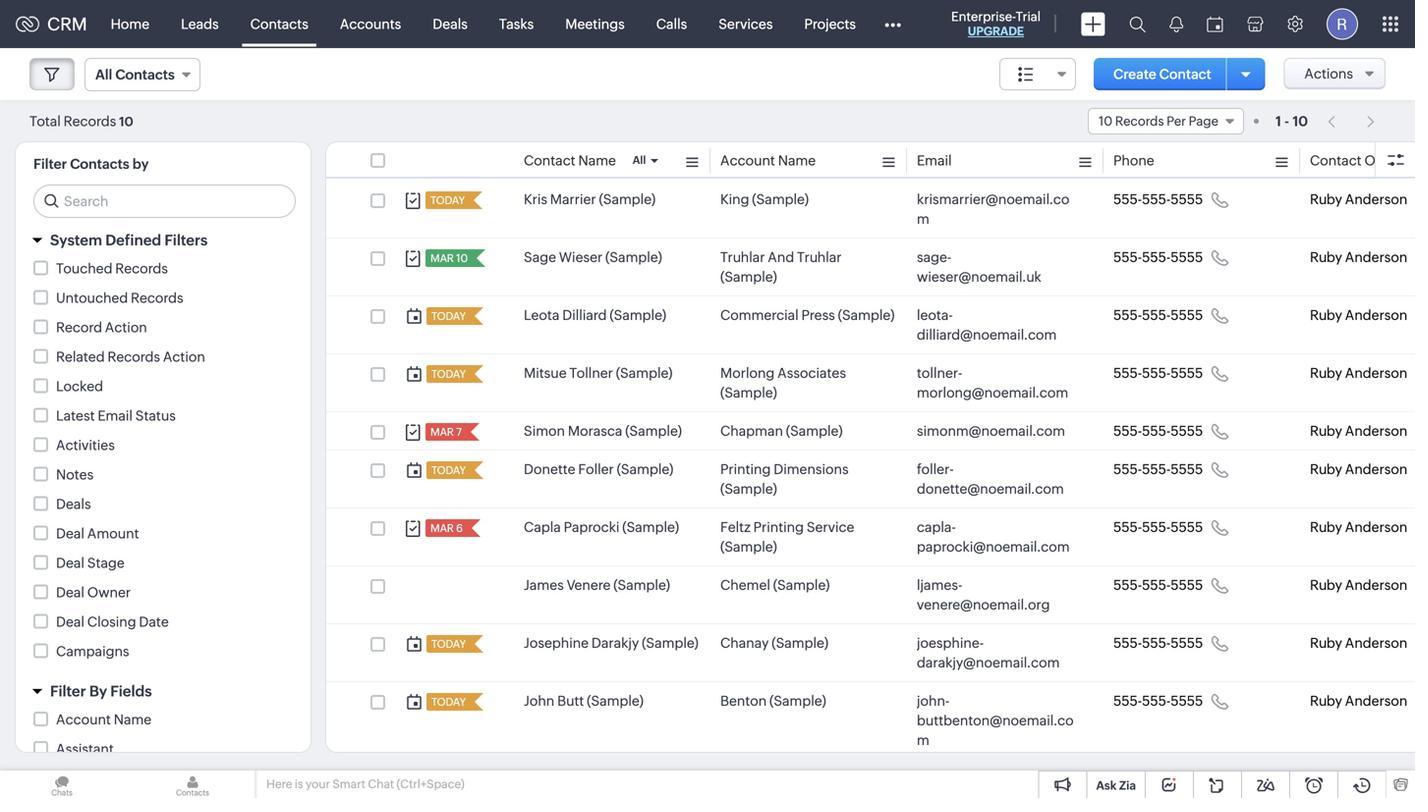 Task type: vqa. For each thing, say whether or not it's contained in the screenshot.


Task type: describe. For each thing, give the bounding box(es) containing it.
anderson for leota- dilliard@noemail.com
[[1345, 308, 1408, 323]]

meetings link
[[550, 0, 640, 48]]

feltz printing service (sample)
[[720, 520, 854, 555]]

0 horizontal spatial account name
[[56, 712, 152, 728]]

sage- wieser@noemail.uk
[[917, 250, 1041, 285]]

row group containing kris marrier (sample)
[[326, 181, 1415, 761]]

chats image
[[0, 771, 124, 799]]

today for kris marrier (sample)
[[430, 195, 465, 207]]

filter by fields
[[50, 683, 152, 701]]

calls
[[656, 16, 687, 32]]

0 horizontal spatial account
[[56, 712, 111, 728]]

paprocki@noemail.com
[[917, 540, 1070, 555]]

paprocki
[[564, 520, 620, 536]]

service
[[807, 520, 854, 536]]

benton (sample)
[[720, 694, 826, 710]]

555-555-5555 for sage- wieser@noemail.uk
[[1113, 250, 1203, 265]]

ruby anderson for tollner- morlong@noemail.com
[[1310, 366, 1408, 381]]

morlong
[[720, 366, 775, 381]]

1 horizontal spatial action
[[163, 349, 205, 365]]

chanay
[[720, 636, 769, 652]]

0 horizontal spatial email
[[98, 408, 133, 424]]

All Contacts field
[[85, 58, 200, 91]]

anderson for krismarrier@noemail.co m
[[1345, 192, 1408, 207]]

555-555-5555 for ljames- venere@noemail.org
[[1113, 578, 1203, 594]]

5555 for simonm@noemail.com
[[1171, 424, 1203, 439]]

create menu element
[[1069, 0, 1117, 48]]

meetings
[[565, 16, 625, 32]]

ask zia
[[1096, 780, 1136, 793]]

name for all
[[578, 153, 616, 169]]

0 vertical spatial action
[[105, 320, 147, 336]]

touched
[[56, 261, 112, 277]]

(sample) inside commercial press (sample) link
[[838, 308, 895, 323]]

10 records per page
[[1099, 114, 1219, 129]]

projects link
[[789, 0, 872, 48]]

anderson for capla- paprocki@noemail.com
[[1345, 520, 1408, 536]]

here
[[266, 778, 292, 792]]

wieser@noemail.uk
[[917, 269, 1041, 285]]

10 right the -
[[1293, 114, 1308, 129]]

capla- paprocki@noemail.com
[[917, 520, 1070, 555]]

services link
[[703, 0, 789, 48]]

ruby anderson for capla- paprocki@noemail.com
[[1310, 520, 1408, 536]]

ruby anderson for simonm@noemail.com
[[1310, 424, 1408, 439]]

stage
[[87, 556, 125, 571]]

donette foller (sample)
[[524, 462, 674, 478]]

m inside 'john- buttbenton@noemail.co m'
[[917, 733, 929, 749]]

555-555-5555 for john- buttbenton@noemail.co m
[[1113, 694, 1203, 710]]

capla
[[524, 520, 561, 536]]

printing inside printing dimensions (sample)
[[720, 462, 771, 478]]

Other Modules field
[[872, 8, 914, 40]]

(sample) inside the mitsue tollner (sample) link
[[616, 366, 673, 381]]

contact owner
[[1310, 153, 1408, 169]]

5555 for sage- wieser@noemail.uk
[[1171, 250, 1203, 265]]

today for mitsue tollner (sample)
[[431, 369, 466, 381]]

leads
[[181, 16, 219, 32]]

james
[[524, 578, 564, 594]]

create menu image
[[1081, 12, 1106, 36]]

marrier
[[550, 192, 596, 207]]

mar for simon
[[430, 426, 454, 439]]

krismarrier@noemail.co m link
[[917, 190, 1074, 229]]

logo image
[[16, 16, 39, 32]]

5555 for leota- dilliard@noemail.com
[[1171, 308, 1203, 323]]

buttbenton@noemail.co
[[917, 713, 1074, 729]]

today link for leota
[[426, 308, 468, 325]]

owner for deal owner
[[87, 585, 131, 601]]

tasks link
[[483, 0, 550, 48]]

filter for filter contacts by
[[33, 156, 67, 172]]

latest email status
[[56, 408, 176, 424]]

ruby for tollner- morlong@noemail.com
[[1310, 366, 1342, 381]]

555-555-5555 for krismarrier@noemail.co m
[[1113, 192, 1203, 207]]

josephine
[[524, 636, 589, 652]]

5555 for capla- paprocki@noemail.com
[[1171, 520, 1203, 536]]

anderson for joesphine- darakjy@noemail.com
[[1345, 636, 1408, 652]]

contacts for all contacts
[[115, 67, 175, 83]]

(ctrl+space)
[[397, 778, 465, 792]]

krismarrier@noemail.co m
[[917, 192, 1070, 227]]

john- buttbenton@noemail.co m link
[[917, 692, 1074, 751]]

5555 for ljames- venere@noemail.org
[[1171, 578, 1203, 594]]

john butt (sample)
[[524, 694, 644, 710]]

today link for josephine
[[426, 636, 468, 654]]

capla- paprocki@noemail.com link
[[917, 518, 1074, 557]]

(sample) inside 'chanay (sample)' link
[[772, 636, 828, 652]]

foller
[[578, 462, 614, 478]]

5555 for john- buttbenton@noemail.co m
[[1171, 694, 1203, 710]]

ruby for simonm@noemail.com
[[1310, 424, 1342, 439]]

Search text field
[[34, 186, 295, 217]]

create contact button
[[1094, 58, 1231, 90]]

555-555-5555 for tollner- morlong@noemail.com
[[1113, 366, 1203, 381]]

2 horizontal spatial name
[[778, 153, 816, 169]]

closing
[[87, 615, 136, 630]]

all for all contacts
[[95, 67, 112, 83]]

joesphine- darakjy@noemail.com link
[[917, 634, 1074, 673]]

ruby for leota- dilliard@noemail.com
[[1310, 308, 1342, 323]]

darakjy@noemail.com
[[917, 655, 1060, 671]]

leota
[[524, 308, 560, 323]]

(sample) inside the john butt (sample) link
[[587, 694, 644, 710]]

555-555-5555 for capla- paprocki@noemail.com
[[1113, 520, 1203, 536]]

deal for deal closing date
[[56, 615, 84, 630]]

james venere (sample)
[[524, 578, 670, 594]]

profile element
[[1315, 0, 1370, 48]]

ruby for krismarrier@noemail.co m
[[1310, 192, 1342, 207]]

deal for deal owner
[[56, 585, 84, 601]]

today link for donette
[[426, 462, 468, 480]]

records for untouched
[[131, 290, 183, 306]]

ljames-
[[917, 578, 962, 594]]

total records 10
[[29, 114, 133, 129]]

(sample) inside chemel (sample) link
[[773, 578, 830, 594]]

10 inside field
[[1099, 114, 1113, 129]]

7
[[456, 426, 462, 439]]

james venere (sample) link
[[524, 576, 670, 596]]

services
[[719, 16, 773, 32]]

(sample) inside chapman (sample) link
[[786, 424, 843, 439]]

mar 7
[[430, 426, 462, 439]]

ruby anderson for ljames- venere@noemail.org
[[1310, 578, 1408, 594]]

mar 7 link
[[426, 424, 464, 441]]

size image
[[1018, 66, 1034, 84]]

filter by fields button
[[16, 675, 311, 710]]

deal owner
[[56, 585, 131, 601]]

(sample) inside sage wieser (sample) 'link'
[[605, 250, 662, 265]]

printing dimensions (sample)
[[720, 462, 849, 497]]

upgrade
[[968, 25, 1024, 38]]

filter for filter by fields
[[50, 683, 86, 701]]

capla paprocki (sample) link
[[524, 518, 679, 538]]

kris marrier (sample) link
[[524, 190, 656, 209]]

(sample) inside the donette foller (sample) link
[[617, 462, 674, 478]]

anderson for simonm@noemail.com
[[1345, 424, 1408, 439]]

ruby for joesphine- darakjy@noemail.com
[[1310, 636, 1342, 652]]

0 horizontal spatial deals
[[56, 497, 91, 512]]

feltz
[[720, 520, 751, 536]]

leota dilliard (sample) link
[[524, 306, 666, 325]]

kris marrier (sample)
[[524, 192, 656, 207]]

leads link
[[165, 0, 234, 48]]

ruby for sage- wieser@noemail.uk
[[1310, 250, 1342, 265]]

press
[[801, 308, 835, 323]]

deal for deal stage
[[56, 556, 84, 571]]

(sample) inside truhlar and truhlar (sample)
[[720, 269, 777, 285]]

ljames- venere@noemail.org
[[917, 578, 1050, 613]]

10 left sage
[[456, 253, 468, 265]]

enterprise-trial upgrade
[[951, 9, 1041, 38]]

leota- dilliard@noemail.com link
[[917, 306, 1074, 345]]

morlong associates (sample)
[[720, 366, 846, 401]]

anderson for john- buttbenton@noemail.co m
[[1345, 694, 1408, 710]]

leota dilliard (sample)
[[524, 308, 666, 323]]

donette
[[524, 462, 575, 478]]

today for john butt (sample)
[[431, 697, 466, 709]]

(sample) inside printing dimensions (sample)
[[720, 482, 777, 497]]

chapman (sample) link
[[720, 422, 843, 441]]

morlong@noemail.com
[[917, 385, 1068, 401]]

chanay (sample) link
[[720, 634, 828, 654]]

activities
[[56, 438, 115, 454]]

morlong associates (sample) link
[[720, 364, 897, 403]]

printing inside feltz printing service (sample)
[[753, 520, 804, 536]]

contact for contact name
[[524, 153, 575, 169]]

crm link
[[16, 14, 87, 34]]

0 vertical spatial account name
[[720, 153, 816, 169]]

1 - 10
[[1276, 114, 1308, 129]]

deal closing date
[[56, 615, 169, 630]]

records for total
[[64, 114, 116, 129]]

deals link
[[417, 0, 483, 48]]



Task type: locate. For each thing, give the bounding box(es) containing it.
printing dimensions (sample) link
[[720, 460, 897, 499]]

tollner-
[[917, 366, 962, 381]]

latest
[[56, 408, 95, 424]]

search element
[[1117, 0, 1158, 48]]

8 ruby from the top
[[1310, 578, 1342, 594]]

5555 for krismarrier@noemail.co m
[[1171, 192, 1203, 207]]

1 vertical spatial email
[[98, 408, 133, 424]]

untouched
[[56, 290, 128, 306]]

all up kris marrier (sample) link
[[633, 154, 646, 167]]

0 vertical spatial account
[[720, 153, 775, 169]]

today for leota dilliard (sample)
[[431, 311, 466, 323]]

capla-
[[917, 520, 956, 536]]

0 horizontal spatial action
[[105, 320, 147, 336]]

capla paprocki (sample)
[[524, 520, 679, 536]]

action up related records action
[[105, 320, 147, 336]]

printing
[[720, 462, 771, 478], [753, 520, 804, 536]]

zia
[[1119, 780, 1136, 793]]

(sample) right chanay
[[772, 636, 828, 652]]

ruby anderson for leota- dilliard@noemail.com
[[1310, 308, 1408, 323]]

deal up deal stage
[[56, 526, 84, 542]]

tollner
[[569, 366, 613, 381]]

darakjy
[[591, 636, 639, 652]]

today link for kris
[[426, 192, 467, 209]]

1 horizontal spatial account
[[720, 153, 775, 169]]

555-555-5555 for foller- donette@noemail.com
[[1113, 462, 1203, 478]]

email right latest
[[98, 408, 133, 424]]

simon
[[524, 424, 565, 439]]

(sample) right butt
[[587, 694, 644, 710]]

2 mar from the top
[[430, 426, 454, 439]]

1 horizontal spatial account name
[[720, 153, 816, 169]]

assistant
[[56, 742, 114, 758]]

5 ruby anderson from the top
[[1310, 424, 1408, 439]]

dimensions
[[774, 462, 849, 478]]

9 ruby anderson from the top
[[1310, 636, 1408, 652]]

page
[[1189, 114, 1219, 129]]

555-555-5555 for joesphine- darakjy@noemail.com
[[1113, 636, 1203, 652]]

6 555-555-5555 from the top
[[1113, 462, 1203, 478]]

today for josephine darakjy (sample)
[[431, 639, 466, 651]]

today for donette foller (sample)
[[431, 465, 466, 477]]

(sample) inside king (sample) link
[[752, 192, 809, 207]]

chapman
[[720, 424, 783, 439]]

5555 for tollner- morlong@noemail.com
[[1171, 366, 1203, 381]]

foller- donette@noemail.com link
[[917, 460, 1074, 499]]

10 555-555-5555 from the top
[[1113, 694, 1203, 710]]

leota-
[[917, 308, 953, 323]]

(sample) right 'marrier'
[[599, 192, 656, 207]]

3 555-555-5555 from the top
[[1113, 308, 1203, 323]]

ruby anderson for john- buttbenton@noemail.co m
[[1310, 694, 1408, 710]]

3 5555 from the top
[[1171, 308, 1203, 323]]

1 horizontal spatial owner
[[1364, 153, 1408, 169]]

1 horizontal spatial all
[[633, 154, 646, 167]]

-
[[1284, 114, 1290, 129]]

calendar image
[[1207, 16, 1223, 32]]

0 horizontal spatial owner
[[87, 585, 131, 601]]

navigation
[[1318, 107, 1386, 136]]

all for all
[[633, 154, 646, 167]]

name up kris marrier (sample)
[[578, 153, 616, 169]]

1 5555 from the top
[[1171, 192, 1203, 207]]

9 555-555-5555 from the top
[[1113, 636, 1203, 652]]

9 5555 from the top
[[1171, 636, 1203, 652]]

mitsue tollner (sample) link
[[524, 364, 673, 383]]

printing down 'chapman' at the bottom right
[[720, 462, 771, 478]]

mar 10 link
[[426, 250, 470, 267]]

6 ruby anderson from the top
[[1310, 462, 1408, 478]]

related records action
[[56, 349, 205, 365]]

contacts down home
[[115, 67, 175, 83]]

donette@noemail.com
[[917, 482, 1064, 497]]

contact name
[[524, 153, 616, 169]]

(sample) right morasca
[[625, 424, 682, 439]]

truhlar right and
[[797, 250, 842, 265]]

filter inside dropdown button
[[50, 683, 86, 701]]

0 vertical spatial contacts
[[250, 16, 308, 32]]

all inside field
[[95, 67, 112, 83]]

action up status
[[163, 349, 205, 365]]

2 horizontal spatial contact
[[1310, 153, 1362, 169]]

benton (sample) link
[[720, 692, 826, 711]]

5555 for foller- donette@noemail.com
[[1171, 462, 1203, 478]]

king
[[720, 192, 749, 207]]

8 ruby anderson from the top
[[1310, 578, 1408, 594]]

10 5555 from the top
[[1171, 694, 1203, 710]]

name for assistant
[[114, 712, 152, 728]]

(sample) right wieser
[[605, 250, 662, 265]]

amount
[[87, 526, 139, 542]]

0 vertical spatial email
[[917, 153, 952, 169]]

(sample) right the paprocki
[[622, 520, 679, 536]]

records inside field
[[1115, 114, 1164, 129]]

1 vertical spatial all
[[633, 154, 646, 167]]

(sample) inside josephine darakjy (sample) 'link'
[[642, 636, 699, 652]]

5555
[[1171, 192, 1203, 207], [1171, 250, 1203, 265], [1171, 308, 1203, 323], [1171, 366, 1203, 381], [1171, 424, 1203, 439], [1171, 462, 1203, 478], [1171, 520, 1203, 536], [1171, 578, 1203, 594], [1171, 636, 1203, 652], [1171, 694, 1203, 710]]

accounts link
[[324, 0, 417, 48]]

contact up kris
[[524, 153, 575, 169]]

account up king
[[720, 153, 775, 169]]

name down fields on the bottom left of the page
[[114, 712, 152, 728]]

2 m from the top
[[917, 733, 929, 749]]

0 vertical spatial mar
[[430, 253, 454, 265]]

deal left stage
[[56, 556, 84, 571]]

records down record action
[[108, 349, 160, 365]]

contacts left by
[[70, 156, 129, 172]]

untouched records
[[56, 290, 183, 306]]

8 555-555-5555 from the top
[[1113, 578, 1203, 594]]

records up filter contacts by
[[64, 114, 116, 129]]

truhlar and truhlar (sample)
[[720, 250, 842, 285]]

(sample) down and
[[720, 269, 777, 285]]

(sample) right benton on the right bottom
[[769, 694, 826, 710]]

signals element
[[1158, 0, 1195, 48]]

m up sage-
[[917, 211, 929, 227]]

0 horizontal spatial name
[[114, 712, 152, 728]]

actions
[[1304, 66, 1353, 82]]

contact down actions
[[1310, 153, 1362, 169]]

account name up king (sample) link
[[720, 153, 816, 169]]

(sample) right press on the top
[[838, 308, 895, 323]]

ruby anderson for sage- wieser@noemail.uk
[[1310, 250, 1408, 265]]

records for related
[[108, 349, 160, 365]]

(sample) down the feltz
[[720, 540, 777, 555]]

create
[[1113, 66, 1157, 82]]

0 horizontal spatial all
[[95, 67, 112, 83]]

2 anderson from the top
[[1345, 250, 1408, 265]]

campaigns
[[56, 644, 129, 660]]

ruby for foller- donette@noemail.com
[[1310, 462, 1342, 478]]

john butt (sample) link
[[524, 692, 644, 711]]

1 555-555-5555 from the top
[[1113, 192, 1203, 207]]

1 vertical spatial contacts
[[115, 67, 175, 83]]

all contacts
[[95, 67, 175, 83]]

7 555-555-5555 from the top
[[1113, 520, 1203, 536]]

projects
[[804, 16, 856, 32]]

chemel
[[720, 578, 770, 594]]

deal up campaigns
[[56, 615, 84, 630]]

all up total records 10
[[95, 67, 112, 83]]

contacts for filter contacts by
[[70, 156, 129, 172]]

is
[[295, 778, 303, 792]]

2 ruby from the top
[[1310, 250, 1342, 265]]

simonm@noemail.com link
[[917, 422, 1065, 441]]

0 horizontal spatial truhlar
[[720, 250, 765, 265]]

name up king (sample) link
[[778, 153, 816, 169]]

accounts
[[340, 16, 401, 32]]

1 vertical spatial filter
[[50, 683, 86, 701]]

(sample) right venere
[[613, 578, 670, 594]]

1
[[1276, 114, 1281, 129]]

contacts image
[[131, 771, 255, 799]]

1 deal from the top
[[56, 526, 84, 542]]

contact for contact owner
[[1310, 153, 1362, 169]]

1 horizontal spatial deals
[[433, 16, 468, 32]]

today link for john
[[426, 694, 468, 711]]

leota- dilliard@noemail.com
[[917, 308, 1057, 343]]

anderson for tollner- morlong@noemail.com
[[1345, 366, 1408, 381]]

8 5555 from the top
[[1171, 578, 1203, 594]]

sage
[[524, 250, 556, 265]]

0 vertical spatial deals
[[433, 16, 468, 32]]

ruby anderson for krismarrier@noemail.co m
[[1310, 192, 1408, 207]]

5555 for joesphine- darakjy@noemail.com
[[1171, 636, 1203, 652]]

4 ruby from the top
[[1310, 366, 1342, 381]]

2 deal from the top
[[56, 556, 84, 571]]

1 vertical spatial account
[[56, 712, 111, 728]]

(sample) inside simon morasca (sample) link
[[625, 424, 682, 439]]

(sample) up dimensions
[[786, 424, 843, 439]]

1 truhlar from the left
[[720, 250, 765, 265]]

1 mar from the top
[[430, 253, 454, 265]]

account up assistant
[[56, 712, 111, 728]]

mar
[[430, 253, 454, 265], [430, 426, 454, 439], [430, 523, 454, 535]]

m down john-
[[917, 733, 929, 749]]

(sample) inside feltz printing service (sample)
[[720, 540, 777, 555]]

signals image
[[1169, 16, 1183, 32]]

0 horizontal spatial contact
[[524, 153, 575, 169]]

mar left sage
[[430, 253, 454, 265]]

tollner- morlong@noemail.com
[[917, 366, 1068, 401]]

2 truhlar from the left
[[797, 250, 842, 265]]

josephine darakjy (sample)
[[524, 636, 699, 652]]

smart
[[333, 778, 366, 792]]

2 vertical spatial mar
[[430, 523, 454, 535]]

mar left 6
[[430, 523, 454, 535]]

ruby for ljames- venere@noemail.org
[[1310, 578, 1342, 594]]

(sample) down the "morlong"
[[720, 385, 777, 401]]

None field
[[1000, 58, 1076, 90]]

9 ruby from the top
[[1310, 636, 1342, 652]]

10 ruby from the top
[[1310, 694, 1342, 710]]

1 m from the top
[[917, 211, 929, 227]]

deal for deal amount
[[56, 526, 84, 542]]

1 ruby from the top
[[1310, 192, 1342, 207]]

7 anderson from the top
[[1345, 520, 1408, 536]]

profile image
[[1327, 8, 1358, 40]]

mar for capla
[[430, 523, 454, 535]]

3 deal from the top
[[56, 585, 84, 601]]

owner for contact owner
[[1364, 153, 1408, 169]]

1 horizontal spatial truhlar
[[797, 250, 842, 265]]

deal amount
[[56, 526, 139, 542]]

ruby anderson for foller- donette@noemail.com
[[1310, 462, 1408, 478]]

foller- donette@noemail.com
[[917, 462, 1064, 497]]

6 anderson from the top
[[1345, 462, 1408, 478]]

contacts right "leads"
[[250, 16, 308, 32]]

anderson for foller- donette@noemail.com
[[1345, 462, 1408, 478]]

commercial
[[720, 308, 799, 323]]

9 anderson from the top
[[1345, 636, 1408, 652]]

filter left by
[[50, 683, 86, 701]]

deal down deal stage
[[56, 585, 84, 601]]

contacts inside all contacts field
[[115, 67, 175, 83]]

touched records
[[56, 261, 168, 277]]

contact up per
[[1159, 66, 1211, 82]]

(sample) inside kris marrier (sample) link
[[599, 192, 656, 207]]

deals left tasks link at the top of page
[[433, 16, 468, 32]]

wieser
[[559, 250, 603, 265]]

1 vertical spatial printing
[[753, 520, 804, 536]]

name
[[578, 153, 616, 169], [778, 153, 816, 169], [114, 712, 152, 728]]

john-
[[917, 694, 950, 710]]

simon morasca (sample)
[[524, 424, 682, 439]]

mar for sage
[[430, 253, 454, 265]]

today link for mitsue
[[426, 366, 468, 383]]

1 vertical spatial mar
[[430, 426, 454, 439]]

6 ruby from the top
[[1310, 462, 1342, 478]]

anderson for ljames- venere@noemail.org
[[1345, 578, 1408, 594]]

(sample) inside benton (sample) link
[[769, 694, 826, 710]]

10 left per
[[1099, 114, 1113, 129]]

4 555-555-5555 from the top
[[1113, 366, 1203, 381]]

555-555-5555 for simonm@noemail.com
[[1113, 424, 1203, 439]]

10 up by
[[119, 114, 133, 129]]

kris
[[524, 192, 547, 207]]

enterprise-
[[951, 9, 1016, 24]]

search image
[[1129, 16, 1146, 32]]

4 ruby anderson from the top
[[1310, 366, 1408, 381]]

ruby anderson for joesphine- darakjy@noemail.com
[[1310, 636, 1408, 652]]

printing right the feltz
[[753, 520, 804, 536]]

0 vertical spatial owner
[[1364, 153, 1408, 169]]

3 ruby from the top
[[1310, 308, 1342, 323]]

ruby for capla- paprocki@noemail.com
[[1310, 520, 1342, 536]]

2 ruby anderson from the top
[[1310, 250, 1408, 265]]

1 vertical spatial account name
[[56, 712, 152, 728]]

4 deal from the top
[[56, 615, 84, 630]]

mar 6
[[430, 523, 463, 535]]

7 ruby from the top
[[1310, 520, 1342, 536]]

records for 10
[[1115, 114, 1164, 129]]

josephine darakjy (sample) link
[[524, 634, 699, 654]]

1 horizontal spatial contact
[[1159, 66, 1211, 82]]

records left per
[[1115, 114, 1164, 129]]

5 ruby from the top
[[1310, 424, 1342, 439]]

7 5555 from the top
[[1171, 520, 1203, 536]]

records down defined
[[115, 261, 168, 277]]

1 vertical spatial deals
[[56, 497, 91, 512]]

10 Records Per Page field
[[1088, 108, 1244, 135]]

10 anderson from the top
[[1345, 694, 1408, 710]]

3 mar from the top
[[430, 523, 454, 535]]

chanay (sample)
[[720, 636, 828, 652]]

account name down filter by fields at the bottom left of the page
[[56, 712, 152, 728]]

0 vertical spatial filter
[[33, 156, 67, 172]]

8 anderson from the top
[[1345, 578, 1408, 594]]

contacts inside contacts link
[[250, 16, 308, 32]]

chemel (sample) link
[[720, 576, 830, 596]]

records for touched
[[115, 261, 168, 277]]

record action
[[56, 320, 147, 336]]

3 ruby anderson from the top
[[1310, 308, 1408, 323]]

m
[[917, 211, 929, 227], [917, 733, 929, 749]]

4 anderson from the top
[[1345, 366, 1408, 381]]

records
[[64, 114, 116, 129], [1115, 114, 1164, 129], [115, 261, 168, 277], [131, 290, 183, 306], [108, 349, 160, 365]]

5 5555 from the top
[[1171, 424, 1203, 439]]

contact inside button
[[1159, 66, 1211, 82]]

555-555-5555 for leota- dilliard@noemail.com
[[1113, 308, 1203, 323]]

email up krismarrier@noemail.co
[[917, 153, 952, 169]]

1 ruby anderson from the top
[[1310, 192, 1408, 207]]

6 5555 from the top
[[1171, 462, 1203, 478]]

(sample) inside leota dilliard (sample) link
[[610, 308, 666, 323]]

filters
[[164, 232, 208, 249]]

(sample) up the feltz
[[720, 482, 777, 497]]

10 inside total records 10
[[119, 114, 133, 129]]

sage-
[[917, 250, 952, 265]]

4 5555 from the top
[[1171, 366, 1203, 381]]

m inside krismarrier@noemail.co m
[[917, 211, 929, 227]]

0 vertical spatial m
[[917, 211, 929, 227]]

(sample) right foller
[[617, 462, 674, 478]]

0 vertical spatial all
[[95, 67, 112, 83]]

king (sample) link
[[720, 190, 809, 209]]

(sample) right king
[[752, 192, 809, 207]]

row group
[[326, 181, 1415, 761]]

(sample) inside james venere (sample) "link"
[[613, 578, 670, 594]]

anderson for sage- wieser@noemail.uk
[[1345, 250, 1408, 265]]

1 anderson from the top
[[1345, 192, 1408, 207]]

mar left 7
[[430, 426, 454, 439]]

(sample) inside capla paprocki (sample) link
[[622, 520, 679, 536]]

home
[[111, 16, 150, 32]]

(sample)
[[599, 192, 656, 207], [752, 192, 809, 207], [605, 250, 662, 265], [720, 269, 777, 285], [610, 308, 666, 323], [838, 308, 895, 323], [616, 366, 673, 381], [720, 385, 777, 401], [625, 424, 682, 439], [786, 424, 843, 439], [617, 462, 674, 478], [720, 482, 777, 497], [622, 520, 679, 536], [720, 540, 777, 555], [613, 578, 670, 594], [773, 578, 830, 594], [642, 636, 699, 652], [772, 636, 828, 652], [587, 694, 644, 710], [769, 694, 826, 710]]

joesphine-
[[917, 636, 984, 652]]

truhlar left and
[[720, 250, 765, 265]]

1 vertical spatial action
[[163, 349, 205, 365]]

5 555-555-5555 from the top
[[1113, 424, 1203, 439]]

ruby for john- buttbenton@noemail.co m
[[1310, 694, 1342, 710]]

2 vertical spatial contacts
[[70, 156, 129, 172]]

dilliard
[[562, 308, 607, 323]]

10 ruby anderson from the top
[[1310, 694, 1408, 710]]

today link
[[426, 192, 467, 209], [426, 308, 468, 325], [426, 366, 468, 383], [426, 462, 468, 480], [426, 636, 468, 654], [426, 694, 468, 711]]

2 555-555-5555 from the top
[[1113, 250, 1203, 265]]

1 vertical spatial owner
[[87, 585, 131, 601]]

fields
[[110, 683, 152, 701]]

tollner- morlong@noemail.com link
[[917, 364, 1074, 403]]

0 vertical spatial printing
[[720, 462, 771, 478]]

5 anderson from the top
[[1345, 424, 1408, 439]]

7 ruby anderson from the top
[[1310, 520, 1408, 536]]

(sample) inside morlong associates (sample)
[[720, 385, 777, 401]]

(sample) right darakjy
[[642, 636, 699, 652]]

3 anderson from the top
[[1345, 308, 1408, 323]]

1 horizontal spatial name
[[578, 153, 616, 169]]

records down touched records
[[131, 290, 183, 306]]

(sample) right tollner on the left top of the page
[[616, 366, 673, 381]]

john
[[524, 694, 555, 710]]

1 horizontal spatial email
[[917, 153, 952, 169]]

6
[[456, 523, 463, 535]]

date
[[139, 615, 169, 630]]

mar 6 link
[[426, 520, 465, 538]]

defined
[[105, 232, 161, 249]]

deals down notes
[[56, 497, 91, 512]]

filter down total
[[33, 156, 67, 172]]

dilliard@noemail.com
[[917, 327, 1057, 343]]

1 vertical spatial m
[[917, 733, 929, 749]]

(sample) down feltz printing service (sample) link
[[773, 578, 830, 594]]

2 5555 from the top
[[1171, 250, 1203, 265]]

(sample) right dilliard
[[610, 308, 666, 323]]



